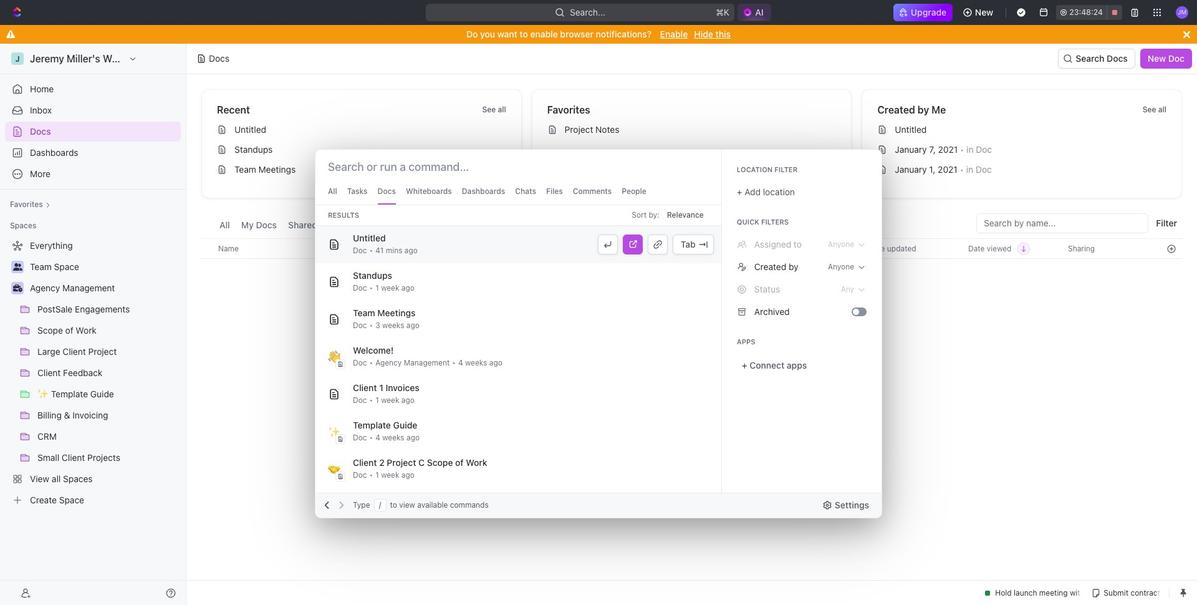 Task type: vqa. For each thing, say whether or not it's contained in the screenshot.
'Mind'
no



Task type: locate. For each thing, give the bounding box(es) containing it.
project right 2
[[387, 457, 416, 468]]

0 vertical spatial january
[[895, 144, 927, 155]]

1 vertical spatial meetings
[[378, 308, 416, 318]]

2 horizontal spatial to
[[794, 239, 802, 249]]

meetings
[[259, 164, 296, 175], [378, 308, 416, 318]]

1 see all from the left
[[482, 105, 506, 114]]

created left me
[[878, 104, 916, 115]]

4 weeks ago
[[458, 358, 503, 367], [376, 433, 420, 442]]

1 up "/"
[[376, 470, 379, 480]]

1 untitled link from the left
[[212, 120, 516, 140]]

2 untitled link from the left
[[873, 120, 1177, 140]]

1 horizontal spatial meetings
[[378, 308, 416, 318]]

0 horizontal spatial see all button
[[477, 102, 511, 117]]

january left "1,"
[[895, 164, 927, 175]]

Search or run a command… text field
[[328, 160, 482, 175]]

4
[[458, 358, 463, 367], [376, 433, 380, 442]]

2 week from the top
[[381, 395, 399, 405]]

team meetings up 'my docs' on the left
[[235, 164, 296, 175]]

date left updated
[[869, 244, 885, 253]]

0 horizontal spatial created
[[755, 261, 787, 272]]

january left 7,
[[895, 144, 927, 155]]

archived inside button
[[475, 220, 512, 230]]

to right "/"
[[390, 500, 397, 510]]

xqnvl image for status
[[737, 284, 747, 294]]

2 client from the top
[[353, 457, 377, 468]]

1 vertical spatial week
[[381, 395, 399, 405]]

0 vertical spatial archived
[[475, 220, 512, 230]]

untitled down recent
[[235, 124, 266, 135]]

• inside january 1, 2021 • in doc
[[960, 164, 964, 174]]

doc for client 1 invoices
[[353, 395, 367, 405]]

1 horizontal spatial see all button
[[1138, 102, 1172, 117]]

column header inside no matching results found. table
[[201, 238, 215, 259]]

0 vertical spatial location
[[737, 165, 773, 173]]

standups down 41
[[353, 270, 392, 281]]

row containing name
[[201, 238, 1183, 259]]

1 horizontal spatial all
[[1159, 105, 1167, 114]]

client
[[353, 382, 377, 393], [353, 457, 377, 468]]

client for client 1 invoices
[[353, 382, 377, 393]]

anyone for assigned to
[[828, 240, 855, 249]]

archived right assigned button
[[475, 220, 512, 230]]

new for new
[[975, 7, 994, 17]]

1 horizontal spatial untitled
[[353, 233, 386, 243]]

team meetings
[[235, 164, 296, 175], [353, 308, 416, 318]]

template
[[353, 420, 391, 430]]

1 vertical spatial dashboards
[[462, 186, 505, 196]]

client left 2
[[353, 457, 377, 468]]

xqnvl image
[[737, 262, 747, 272], [737, 284, 747, 294]]

inbox
[[30, 105, 52, 115]]

business time image
[[13, 284, 22, 292]]

sort
[[632, 210, 647, 220]]

1 horizontal spatial assigned
[[755, 239, 792, 249]]

to
[[520, 29, 528, 39], [794, 239, 802, 249], [390, 500, 397, 510]]

41
[[376, 246, 384, 255]]

2 1 week ago from the top
[[376, 395, 415, 405]]

client 1 invoices
[[353, 382, 420, 393]]

tab list
[[216, 213, 515, 238]]

1 horizontal spatial to
[[520, 29, 528, 39]]

untitled for created by me
[[895, 124, 927, 135]]

week down 2
[[381, 470, 399, 480]]

shared
[[288, 220, 318, 230]]

see all button for created by me
[[1138, 102, 1172, 117]]

1 vertical spatial management
[[404, 358, 450, 367]]

1 week from the top
[[381, 283, 399, 293]]

1 vertical spatial client
[[353, 457, 377, 468]]

matching
[[640, 390, 688, 403]]

connect
[[750, 360, 785, 370]]

1 horizontal spatial by
[[918, 104, 930, 115]]

management inside sidebar navigation
[[62, 283, 115, 293]]

ago
[[405, 246, 418, 255], [402, 283, 415, 293], [407, 321, 420, 330], [489, 358, 503, 367], [402, 395, 415, 405], [407, 433, 420, 442], [402, 470, 415, 480]]

search docs button
[[1059, 49, 1136, 69]]

agency down welcome!
[[376, 358, 402, 367]]

assigned inside assigned button
[[426, 220, 464, 230]]

docs right search
[[1107, 53, 1128, 64]]

2 vertical spatial 1 week ago
[[376, 470, 415, 480]]

🤝
[[328, 463, 341, 475]]

tab
[[681, 239, 696, 249]]

0 horizontal spatial by
[[789, 261, 799, 272]]

agency management up invoices
[[376, 358, 450, 367]]

1 see all button from the left
[[477, 102, 511, 117]]

2 all from the left
[[1159, 105, 1167, 114]]

1 week ago down invoices
[[376, 395, 415, 405]]

see all for created by me
[[1143, 105, 1167, 114]]

project left notes
[[565, 124, 593, 135]]

settings
[[835, 500, 869, 510]]

1 horizontal spatial archived
[[755, 306, 790, 317]]

in for january 1, 2021
[[967, 164, 974, 175]]

january for january 1, 2021
[[895, 164, 927, 175]]

0 horizontal spatial untitled link
[[212, 120, 516, 140]]

in for january 7, 2021
[[967, 144, 974, 155]]

1 horizontal spatial untitled link
[[873, 120, 1177, 140]]

untitled up 41
[[353, 233, 386, 243]]

standups down recent
[[235, 144, 273, 155]]

0 horizontal spatial date
[[869, 244, 885, 253]]

docs inside button
[[1107, 53, 1128, 64]]

location inside no matching results found. table
[[599, 244, 630, 253]]

1 vertical spatial january
[[895, 164, 927, 175]]

• down january 7, 2021 • in doc
[[960, 164, 964, 174]]

2021 right "1,"
[[938, 164, 958, 175]]

0 vertical spatial agency management
[[30, 283, 115, 293]]

1 all from the left
[[498, 105, 506, 114]]

1 vertical spatial xqnvl image
[[737, 284, 747, 294]]

1 horizontal spatial project
[[565, 124, 593, 135]]

favorites up spaces
[[10, 200, 43, 209]]

dashboards
[[30, 147, 78, 158], [462, 186, 505, 196]]

2 horizontal spatial untitled
[[895, 124, 927, 135]]

project notes link
[[542, 120, 847, 140]]

1 vertical spatial by
[[789, 261, 799, 272]]

weeks
[[382, 321, 404, 330], [465, 358, 487, 367], [383, 433, 405, 442]]

ago for untitled
[[405, 246, 418, 255]]

1 1 week ago from the top
[[376, 283, 415, 293]]

0 vertical spatial •
[[961, 144, 964, 154]]

+ left connect
[[742, 360, 748, 370]]

1 horizontal spatial see all
[[1143, 105, 1167, 114]]

0 vertical spatial project
[[565, 124, 593, 135]]

1 vertical spatial location
[[599, 244, 630, 253]]

location up the add at the right top of the page
[[737, 165, 773, 173]]

no matching results found.
[[623, 390, 761, 403]]

1 horizontal spatial see
[[1143, 105, 1157, 114]]

week down mins at left top
[[381, 283, 399, 293]]

dashboards up the archived button
[[462, 186, 505, 196]]

0 vertical spatial 1 week ago
[[376, 283, 415, 293]]

0 horizontal spatial meetings
[[259, 164, 296, 175]]

see all for recent
[[482, 105, 506, 114]]

+ for + add location
[[737, 186, 743, 197]]

assigned
[[426, 220, 464, 230], [755, 239, 792, 249]]

viewed
[[987, 244, 1012, 253]]

0 vertical spatial 4
[[458, 358, 463, 367]]

untitled down created by me
[[895, 124, 927, 135]]

browser
[[560, 29, 594, 39]]

2 anyone from the top
[[828, 262, 855, 271]]

1 for client 1 invoices
[[376, 395, 379, 405]]

created up status
[[755, 261, 787, 272]]

3 1 week ago from the top
[[376, 470, 415, 480]]

all for created by me
[[1159, 105, 1167, 114]]

no matching results found. table
[[201, 238, 1183, 422]]

team meetings up 3
[[353, 308, 416, 318]]

by left me
[[918, 104, 930, 115]]

location for location
[[599, 244, 630, 253]]

ago for client 1 invoices
[[402, 395, 415, 405]]

0 horizontal spatial untitled
[[235, 124, 266, 135]]

1 horizontal spatial agency
[[376, 358, 402, 367]]

1 january from the top
[[895, 144, 927, 155]]

agency management
[[30, 283, 115, 293], [376, 358, 450, 367]]

1 for standups
[[376, 283, 379, 293]]

doc for template guide
[[353, 433, 367, 442]]

doc
[[1169, 53, 1185, 64], [976, 144, 992, 155], [976, 164, 992, 175], [353, 246, 367, 255], [353, 283, 367, 293], [353, 321, 367, 330], [353, 358, 367, 367], [353, 395, 367, 405], [353, 433, 367, 442], [353, 470, 367, 480]]

41 mins ago
[[376, 246, 418, 255]]

1 horizontal spatial dashboards
[[462, 186, 505, 196]]

by for created by me
[[918, 104, 930, 115]]

by for created by
[[789, 261, 799, 272]]

archived
[[475, 220, 512, 230], [755, 306, 790, 317]]

1 horizontal spatial date
[[969, 244, 985, 253]]

1 vertical spatial 1 week ago
[[376, 395, 415, 405]]

2021
[[938, 144, 958, 155], [938, 164, 958, 175]]

0 vertical spatial in
[[967, 144, 974, 155]]

settings button
[[818, 495, 877, 515]]

date left the viewed
[[969, 244, 985, 253]]

docs inside sidebar navigation
[[30, 126, 51, 137]]

3 week from the top
[[381, 470, 399, 480]]

untitled for recent
[[235, 124, 266, 135]]

date viewed
[[969, 244, 1012, 253]]

0 vertical spatial team
[[235, 164, 256, 175]]

doc for client 2 project c scope of work
[[353, 470, 367, 480]]

1 2021 from the top
[[938, 144, 958, 155]]

new inside new button
[[975, 7, 994, 17]]

2 vertical spatial week
[[381, 470, 399, 480]]

+ for + connect apps
[[742, 360, 748, 370]]

0 horizontal spatial archived
[[475, 220, 512, 230]]

to right the want
[[520, 29, 528, 39]]

favorites up project notes
[[547, 104, 591, 115]]

0 vertical spatial to
[[520, 29, 528, 39]]

recent
[[217, 104, 250, 115]]

0 horizontal spatial standups
[[235, 144, 273, 155]]

all left my
[[220, 220, 230, 230]]

2 2021 from the top
[[938, 164, 958, 175]]

0 vertical spatial week
[[381, 283, 399, 293]]

2 vertical spatial to
[[390, 500, 397, 510]]

3
[[376, 321, 380, 330]]

0 horizontal spatial agency management
[[30, 283, 115, 293]]

1 vertical spatial agency management
[[376, 358, 450, 367]]

0 horizontal spatial all
[[498, 105, 506, 114]]

0 vertical spatial team meetings
[[235, 164, 296, 175]]

1 vertical spatial +
[[742, 360, 748, 370]]

week for standups
[[381, 283, 399, 293]]

assigned down filters
[[755, 239, 792, 249]]

1 left invoices
[[379, 382, 383, 393]]

xqnvl image for created by
[[737, 262, 747, 272]]

doc for standups
[[353, 283, 367, 293]]

meetings up 3 weeks ago
[[378, 308, 416, 318]]

1 vertical spatial new
[[1148, 53, 1166, 64]]

0 vertical spatial assigned
[[426, 220, 464, 230]]

1 xqnvl image from the top
[[737, 262, 747, 272]]

meetings up 'my docs' on the left
[[259, 164, 296, 175]]

archived down status
[[755, 306, 790, 317]]

0 horizontal spatial see all
[[482, 105, 506, 114]]

team up welcome!
[[353, 308, 375, 318]]

0 vertical spatial new
[[975, 7, 994, 17]]

1 vertical spatial standups
[[353, 270, 392, 281]]

0 vertical spatial 2021
[[938, 144, 958, 155]]

january for january 7, 2021
[[895, 144, 927, 155]]

all left tasks
[[328, 186, 337, 196]]

no data image
[[655, 307, 729, 390]]

0 horizontal spatial favorites
[[10, 200, 43, 209]]

0 vertical spatial weeks
[[382, 321, 404, 330]]

agency right "business time" image
[[30, 283, 60, 293]]

all
[[328, 186, 337, 196], [220, 220, 230, 230]]

spaces
[[10, 221, 36, 230]]

location for location filter
[[737, 165, 773, 173]]

see all
[[482, 105, 506, 114], [1143, 105, 1167, 114]]

1
[[376, 283, 379, 293], [379, 382, 383, 393], [376, 395, 379, 405], [376, 470, 379, 480]]

new right 'upgrade'
[[975, 7, 994, 17]]

1 week ago down mins at left top
[[376, 283, 415, 293]]

1 vertical spatial project
[[387, 457, 416, 468]]

xqnvl image up jkkwz icon
[[737, 284, 747, 294]]

⌘k
[[716, 7, 730, 17]]

to up created by
[[794, 239, 802, 249]]

xqnvl image down tags
[[737, 262, 747, 272]]

+ left the add at the right top of the page
[[737, 186, 743, 197]]

location down people
[[599, 244, 630, 253]]

1 vertical spatial anyone
[[828, 262, 855, 271]]

0 horizontal spatial new
[[975, 7, 994, 17]]

1 vertical spatial in
[[967, 164, 974, 175]]

this
[[716, 29, 731, 39]]

do you want to enable browser notifications? enable hide this
[[467, 29, 731, 39]]

xqnvl image
[[737, 240, 747, 249]]

doc for team meetings
[[353, 321, 367, 330]]

tasks
[[347, 186, 368, 196]]

0 vertical spatial by
[[918, 104, 930, 115]]

docs up recent
[[209, 53, 230, 64]]

2021 for january 7, 2021
[[938, 144, 958, 155]]

ago for team meetings
[[407, 321, 420, 330]]

2 january from the top
[[895, 164, 927, 175]]

0 vertical spatial dashboards
[[30, 147, 78, 158]]

• inside january 7, 2021 • in doc
[[961, 144, 964, 154]]

1 horizontal spatial team meetings
[[353, 308, 416, 318]]

2 date from the left
[[969, 244, 985, 253]]

favorites inside favorites button
[[10, 200, 43, 209]]

1 week ago for client 2 project c scope of work
[[376, 470, 415, 480]]

✨
[[328, 426, 341, 437]]

1 vertical spatial 2021
[[938, 164, 958, 175]]

see for created by me
[[1143, 105, 1157, 114]]

0 horizontal spatial assigned
[[426, 220, 464, 230]]

scope
[[427, 457, 453, 468]]

1 vertical spatial team meetings
[[353, 308, 416, 318]]

2 see from the left
[[1143, 105, 1157, 114]]

1 up 3
[[376, 283, 379, 293]]

1 vertical spatial all
[[220, 220, 230, 230]]

2 see all button from the left
[[1138, 102, 1172, 117]]

results
[[691, 390, 726, 403]]

assigned down the whiteboards
[[426, 220, 464, 230]]

quick filters
[[737, 218, 789, 226]]

+ connect apps
[[742, 360, 807, 370]]

docs
[[209, 53, 230, 64], [1107, 53, 1128, 64], [30, 126, 51, 137], [378, 186, 396, 196], [256, 220, 277, 230]]

•
[[961, 144, 964, 154], [960, 164, 964, 174]]

add
[[745, 186, 761, 197]]

1 vertical spatial created
[[755, 261, 787, 272]]

0 horizontal spatial 4 weeks ago
[[376, 433, 420, 442]]

team
[[235, 164, 256, 175], [353, 308, 375, 318]]

me
[[932, 104, 946, 115]]

0 horizontal spatial see
[[482, 105, 496, 114]]

2021 right 7,
[[938, 144, 958, 155]]

1 vertical spatial to
[[794, 239, 802, 249]]

in up january 1, 2021 • in doc
[[967, 144, 974, 155]]

1 vertical spatial agency
[[376, 358, 402, 367]]

2021 for january 1, 2021
[[938, 164, 958, 175]]

all
[[498, 105, 506, 114], [1159, 105, 1167, 114]]

search
[[1076, 53, 1105, 64]]

1 vertical spatial •
[[960, 164, 964, 174]]

2 xqnvl image from the top
[[737, 284, 747, 294]]

quick
[[737, 218, 760, 226]]

client left invoices
[[353, 382, 377, 393]]

untitled link
[[212, 120, 516, 140], [873, 120, 1177, 140]]

by down assigned to
[[789, 261, 799, 272]]

• up january 1, 2021 • in doc
[[961, 144, 964, 154]]

1 date from the left
[[869, 244, 885, 253]]

see
[[482, 105, 496, 114], [1143, 105, 1157, 114]]

week
[[381, 283, 399, 293], [381, 395, 399, 405], [381, 470, 399, 480]]

0 vertical spatial client
[[353, 382, 377, 393]]

team up my
[[235, 164, 256, 175]]

agency management right "business time" image
[[30, 283, 115, 293]]

0 vertical spatial all
[[328, 186, 337, 196]]

+
[[737, 186, 743, 197], [742, 360, 748, 370]]

relevance
[[667, 210, 704, 220]]

week down client 1 invoices
[[381, 395, 399, 405]]

column header
[[201, 238, 215, 259]]

Search by name... text field
[[984, 214, 1142, 233]]

untitled
[[235, 124, 266, 135], [895, 124, 927, 135], [353, 233, 386, 243]]

1 vertical spatial favorites
[[10, 200, 43, 209]]

0 vertical spatial created
[[878, 104, 916, 115]]

docs right my
[[256, 220, 277, 230]]

1 week ago down 2
[[376, 470, 415, 480]]

0 vertical spatial standups
[[235, 144, 273, 155]]

1 see from the left
[[482, 105, 496, 114]]

docs down inbox
[[30, 126, 51, 137]]

0 horizontal spatial management
[[62, 283, 115, 293]]

new inside the "new doc" button
[[1148, 53, 1166, 64]]

anyone
[[828, 240, 855, 249], [828, 262, 855, 271]]

agency management inside sidebar navigation
[[30, 283, 115, 293]]

project inside 'project notes' link
[[565, 124, 593, 135]]

1 anyone from the top
[[828, 240, 855, 249]]

0 horizontal spatial dashboards
[[30, 147, 78, 158]]

docs inside "button"
[[256, 220, 277, 230]]

0 horizontal spatial project
[[387, 457, 416, 468]]

1 client from the top
[[353, 382, 377, 393]]

1 week ago for client 1 invoices
[[376, 395, 415, 405]]

1 down client 1 invoices
[[376, 395, 379, 405]]

row
[[201, 238, 1183, 259]]

in
[[967, 144, 974, 155], [967, 164, 974, 175]]

2 see all from the left
[[1143, 105, 1167, 114]]

see all button
[[477, 102, 511, 117], [1138, 102, 1172, 117]]

in down january 7, 2021 • in doc
[[967, 164, 974, 175]]

0 vertical spatial xqnvl image
[[737, 262, 747, 272]]

new right search docs
[[1148, 53, 1166, 64]]

0 vertical spatial favorites
[[547, 104, 591, 115]]

dashboards down docs link
[[30, 147, 78, 158]]

👋
[[328, 351, 341, 362]]



Task type: describe. For each thing, give the bounding box(es) containing it.
see all button for recent
[[477, 102, 511, 117]]

by:
[[649, 210, 660, 220]]

to view available commands
[[390, 500, 489, 510]]

filter
[[775, 165, 798, 173]]

date viewed button
[[961, 239, 1031, 258]]

1 horizontal spatial 4 weeks ago
[[458, 358, 503, 367]]

client for client 2 project c scope of work
[[353, 457, 377, 468]]

any
[[841, 284, 855, 294]]

my
[[241, 220, 254, 230]]

project notes
[[565, 124, 620, 135]]

1 vertical spatial weeks
[[465, 358, 487, 367]]

weeks for meetings
[[382, 321, 404, 330]]

workspace
[[369, 220, 415, 230]]

commands
[[450, 500, 489, 510]]

do
[[467, 29, 478, 39]]

of
[[455, 457, 464, 468]]

dashboards link
[[5, 143, 181, 163]]

1 horizontal spatial favorites
[[547, 104, 591, 115]]

new button
[[958, 2, 1001, 22]]

name
[[218, 244, 239, 253]]

untitled link for created by me
[[873, 120, 1177, 140]]

updated
[[887, 244, 917, 253]]

• for january 1, 2021
[[960, 164, 964, 174]]

location
[[763, 186, 795, 197]]

1 horizontal spatial all
[[328, 186, 337, 196]]

guide
[[393, 420, 418, 430]]

agency inside sidebar navigation
[[30, 283, 60, 293]]

client 2 project c scope of work
[[353, 457, 488, 468]]

date for date viewed
[[969, 244, 985, 253]]

hide
[[694, 29, 713, 39]]

docs link
[[5, 122, 181, 142]]

0 horizontal spatial team meetings
[[235, 164, 296, 175]]

jkkwz image
[[737, 307, 747, 317]]

created for created by me
[[878, 104, 916, 115]]

status
[[755, 284, 780, 294]]

no
[[623, 390, 637, 403]]

2
[[379, 457, 385, 468]]

c
[[419, 457, 425, 468]]

results
[[328, 211, 359, 219]]

assigned button
[[423, 213, 467, 238]]

23:48:24
[[1070, 7, 1103, 17]]

welcome!
[[353, 345, 394, 356]]

assigned to
[[755, 239, 802, 249]]

+ add location
[[737, 186, 795, 197]]

my docs
[[241, 220, 277, 230]]

agency management link
[[30, 278, 178, 298]]

1 vertical spatial team
[[353, 308, 375, 318]]

sort by:
[[632, 210, 660, 220]]

1 horizontal spatial agency management
[[376, 358, 450, 367]]

assigned for assigned to
[[755, 239, 792, 249]]

meetings inside team meetings link
[[259, 164, 296, 175]]

0 horizontal spatial to
[[390, 500, 397, 510]]

january 7, 2021 • in doc
[[895, 144, 992, 155]]

all button
[[216, 213, 233, 238]]

team meetings link
[[212, 160, 516, 180]]

home
[[30, 84, 54, 94]]

docs right tasks
[[378, 186, 396, 196]]

1 horizontal spatial 4
[[458, 358, 463, 367]]

no matching results found. row
[[201, 307, 1183, 422]]

available
[[417, 500, 448, 510]]

untitled link for recent
[[212, 120, 516, 140]]

upgrade link
[[894, 4, 953, 21]]

people
[[622, 186, 647, 196]]

1 horizontal spatial standups
[[353, 270, 392, 281]]

ago for standups
[[402, 283, 415, 293]]

files
[[546, 186, 563, 196]]

assigned for assigned
[[426, 220, 464, 230]]

invoices
[[386, 382, 420, 393]]

new doc button
[[1141, 49, 1193, 69]]

1 vertical spatial archived
[[755, 306, 790, 317]]

weeks for guide
[[383, 433, 405, 442]]

template guide
[[353, 420, 418, 430]]

tab list containing all
[[216, 213, 515, 238]]

created by me
[[878, 104, 946, 115]]

search...
[[570, 7, 606, 17]]

1 horizontal spatial management
[[404, 358, 450, 367]]

all for recent
[[498, 105, 506, 114]]

date updated button
[[861, 239, 924, 258]]

see for recent
[[482, 105, 496, 114]]

ago for client 2 project c scope of work
[[402, 470, 415, 480]]

23:48:24 button
[[1057, 5, 1123, 20]]

created for created by
[[755, 261, 787, 272]]

upgrade
[[911, 7, 947, 17]]

comments
[[573, 186, 612, 196]]

apps
[[737, 337, 756, 346]]

date for date updated
[[869, 244, 885, 253]]

doc for untitled
[[353, 246, 367, 255]]

private button
[[326, 213, 361, 238]]

view
[[399, 500, 415, 510]]

archived button
[[472, 213, 515, 238]]

all inside button
[[220, 220, 230, 230]]

my docs button
[[238, 213, 280, 238]]

search docs
[[1076, 53, 1128, 64]]

notifications?
[[596, 29, 652, 39]]

type
[[353, 500, 370, 510]]

0 horizontal spatial 4
[[376, 433, 380, 442]]

dashboards inside sidebar navigation
[[30, 147, 78, 158]]

date updated
[[869, 244, 917, 253]]

favorites button
[[5, 197, 55, 212]]

want
[[498, 29, 518, 39]]

filters
[[762, 218, 789, 226]]

doc for welcome!
[[353, 358, 367, 367]]

notes
[[596, 124, 620, 135]]

ago for template guide
[[407, 433, 420, 442]]

0 horizontal spatial team
[[235, 164, 256, 175]]

chats
[[515, 186, 536, 196]]

location filter
[[737, 165, 798, 173]]

home link
[[5, 79, 181, 99]]

mins
[[386, 246, 403, 255]]

1 for client 2 project c scope of work
[[376, 470, 379, 480]]

whiteboards
[[406, 186, 452, 196]]

week for client 2 project c scope of work
[[381, 470, 399, 480]]

week for client 1 invoices
[[381, 395, 399, 405]]

/
[[379, 500, 381, 510]]

doc inside button
[[1169, 53, 1185, 64]]

sidebar navigation
[[0, 44, 186, 605]]

found.
[[728, 390, 761, 403]]

new doc
[[1148, 53, 1185, 64]]

1 week ago for standups
[[376, 283, 415, 293]]

shared button
[[285, 213, 321, 238]]

enable
[[530, 29, 558, 39]]

created by
[[755, 261, 799, 272]]

• for january 7, 2021
[[961, 144, 964, 154]]

1 vertical spatial 4 weeks ago
[[376, 433, 420, 442]]

3 weeks ago
[[376, 321, 420, 330]]

anyone for created by
[[828, 262, 855, 271]]

tags
[[724, 244, 741, 253]]

new for new doc
[[1148, 53, 1166, 64]]



